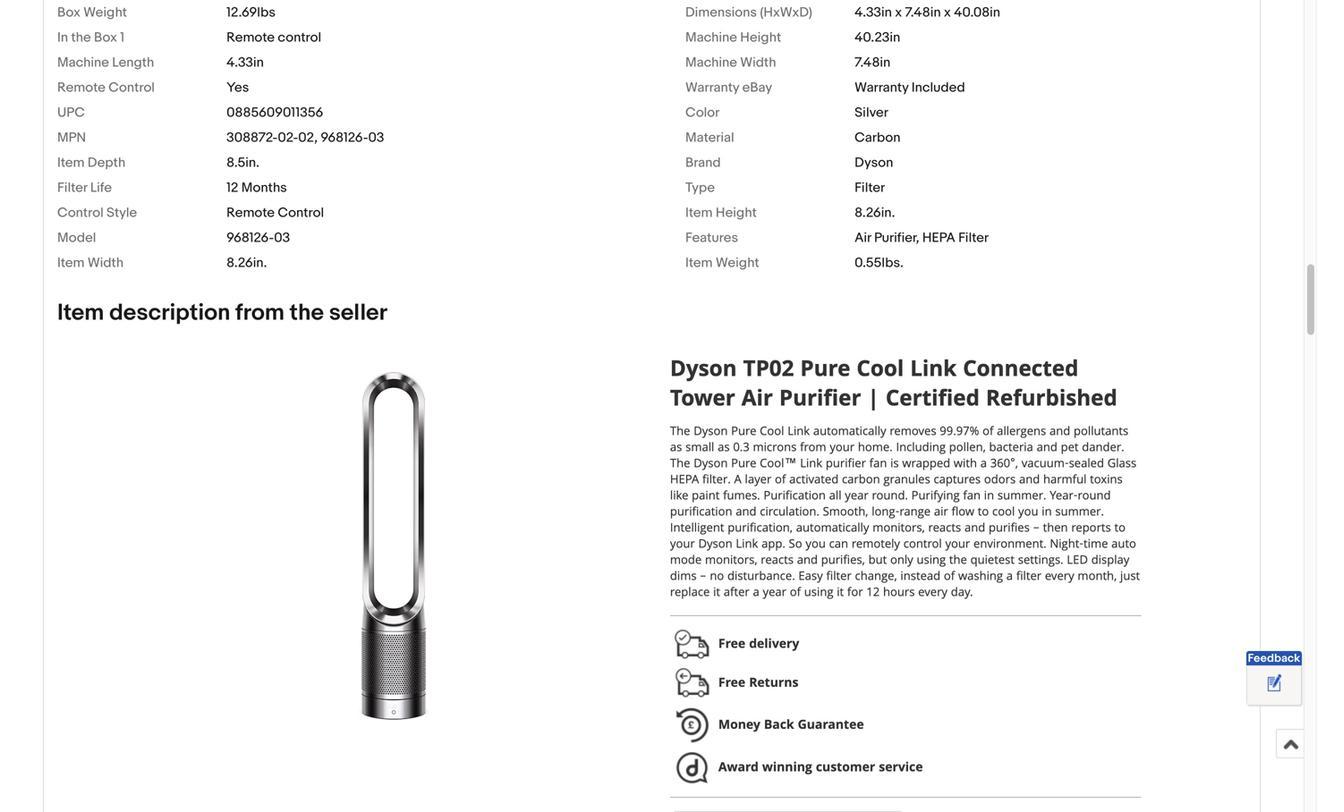 Task type: locate. For each thing, give the bounding box(es) containing it.
from
[[235, 299, 284, 327]]

4.33in up the 40.23in
[[855, 4, 892, 21]]

1 vertical spatial 03
[[274, 230, 290, 246]]

0 vertical spatial remote control
[[57, 80, 155, 96]]

1 horizontal spatial the
[[290, 299, 324, 327]]

warranty up silver
[[855, 80, 909, 96]]

1 vertical spatial box
[[94, 29, 117, 46]]

40.08in
[[954, 4, 1000, 21]]

air
[[855, 230, 871, 246]]

carbon
[[855, 130, 901, 146]]

weight down features
[[716, 255, 759, 271]]

control
[[278, 29, 321, 46]]

2 horizontal spatial filter
[[958, 230, 989, 246]]

0 horizontal spatial 7.48in
[[855, 55, 890, 71]]

1 vertical spatial width
[[88, 255, 124, 271]]

7.48in left '40.08in'
[[905, 4, 941, 21]]

0 vertical spatial 4.33in
[[855, 4, 892, 21]]

2 vertical spatial remote
[[227, 205, 275, 221]]

remote down 12 months at the top left of page
[[227, 205, 275, 221]]

0 horizontal spatial 8.26in.
[[227, 255, 267, 271]]

features
[[685, 230, 738, 246]]

1 vertical spatial weight
[[716, 255, 759, 271]]

box
[[57, 4, 80, 21], [94, 29, 117, 46]]

x left '40.08in'
[[944, 4, 951, 21]]

03 right 02,
[[368, 130, 384, 146]]

1 horizontal spatial width
[[740, 55, 776, 71]]

0 horizontal spatial warranty
[[685, 80, 739, 96]]

machine for machine height
[[685, 29, 737, 46]]

weight for item weight
[[716, 255, 759, 271]]

remote
[[227, 29, 275, 46], [57, 80, 105, 96], [227, 205, 275, 221]]

machine down in the box 1
[[57, 55, 109, 71]]

7.48in down the 40.23in
[[855, 55, 890, 71]]

2 horizontal spatial control
[[278, 205, 324, 221]]

item down 'model'
[[57, 255, 85, 271]]

0 horizontal spatial filter
[[57, 180, 87, 196]]

12 months
[[227, 180, 287, 196]]

x
[[895, 4, 902, 21], [944, 4, 951, 21]]

filter for filter
[[855, 180, 885, 196]]

02,
[[298, 130, 318, 146]]

warranty up color
[[685, 80, 739, 96]]

0 horizontal spatial remote control
[[57, 80, 155, 96]]

item down features
[[685, 255, 713, 271]]

machine down dimensions
[[685, 29, 737, 46]]

width
[[740, 55, 776, 71], [88, 255, 124, 271]]

1 vertical spatial 968126-
[[227, 230, 274, 246]]

1 horizontal spatial 8.26in.
[[855, 205, 895, 221]]

weight
[[83, 4, 127, 21], [716, 255, 759, 271]]

machine
[[685, 29, 737, 46], [57, 55, 109, 71], [685, 55, 737, 71]]

0 horizontal spatial width
[[88, 255, 124, 271]]

8.26in. down 968126-03
[[227, 255, 267, 271]]

0 vertical spatial width
[[740, 55, 776, 71]]

warranty for warranty included
[[855, 80, 909, 96]]

machine for machine length
[[57, 55, 109, 71]]

0 horizontal spatial the
[[71, 29, 91, 46]]

0 vertical spatial 968126-
[[321, 130, 368, 146]]

height for item height
[[716, 205, 757, 221]]

8.26in.
[[855, 205, 895, 221], [227, 255, 267, 271]]

height up features
[[716, 205, 757, 221]]

968126-
[[321, 130, 368, 146], [227, 230, 274, 246]]

1 horizontal spatial x
[[944, 4, 951, 21]]

4.33in x 7.48in x 40.08in
[[855, 4, 1000, 21]]

remote control down the machine length
[[57, 80, 155, 96]]

width down 'model'
[[88, 255, 124, 271]]

4.33in up yes
[[227, 55, 264, 71]]

0 horizontal spatial 4.33in
[[227, 55, 264, 71]]

control down length
[[108, 80, 155, 96]]

0 horizontal spatial weight
[[83, 4, 127, 21]]

remote for in the box 1
[[227, 29, 275, 46]]

item for item width
[[57, 255, 85, 271]]

7.48in
[[905, 4, 941, 21], [855, 55, 890, 71]]

item
[[57, 155, 85, 171], [685, 205, 713, 221], [57, 255, 85, 271], [685, 255, 713, 271], [57, 299, 104, 327]]

control down months
[[278, 205, 324, 221]]

item for item weight
[[685, 255, 713, 271]]

1 vertical spatial 8.26in.
[[227, 255, 267, 271]]

filter left life
[[57, 180, 87, 196]]

1 horizontal spatial filter
[[855, 180, 885, 196]]

0 vertical spatial 8.26in.
[[855, 205, 895, 221]]

material
[[685, 130, 734, 146]]

item description from the seller
[[57, 299, 387, 327]]

remote up upc
[[57, 80, 105, 96]]

1 horizontal spatial box
[[94, 29, 117, 46]]

remote control down months
[[227, 205, 324, 221]]

feedback
[[1248, 652, 1300, 666]]

x up the 40.23in
[[895, 4, 902, 21]]

item down type
[[685, 205, 713, 221]]

4.33in
[[855, 4, 892, 21], [227, 55, 264, 71]]

warranty
[[685, 80, 739, 96], [855, 80, 909, 96]]

1 horizontal spatial 4.33in
[[855, 4, 892, 21]]

03 down months
[[274, 230, 290, 246]]

seller
[[329, 299, 387, 327]]

item height
[[685, 205, 757, 221]]

the
[[71, 29, 91, 46], [290, 299, 324, 327]]

control up 'model'
[[57, 205, 104, 221]]

1 horizontal spatial 03
[[368, 130, 384, 146]]

0 horizontal spatial x
[[895, 4, 902, 21]]

1 horizontal spatial 7.48in
[[905, 4, 941, 21]]

0 vertical spatial the
[[71, 29, 91, 46]]

1 horizontal spatial weight
[[716, 255, 759, 271]]

width for item width
[[88, 255, 124, 271]]

12
[[227, 180, 238, 196]]

model
[[57, 230, 96, 246]]

type
[[685, 180, 715, 196]]

0 vertical spatial box
[[57, 4, 80, 21]]

yes
[[227, 80, 249, 96]]

0 vertical spatial remote
[[227, 29, 275, 46]]

8.26in. for item width
[[227, 255, 267, 271]]

item down the item width
[[57, 299, 104, 327]]

2 warranty from the left
[[855, 80, 909, 96]]

1 vertical spatial 7.48in
[[855, 55, 890, 71]]

1 warranty from the left
[[685, 80, 739, 96]]

width up the ebay
[[740, 55, 776, 71]]

control
[[108, 80, 155, 96], [57, 205, 104, 221], [278, 205, 324, 221]]

box up in
[[57, 4, 80, 21]]

filter down dyson
[[855, 180, 885, 196]]

0 horizontal spatial box
[[57, 4, 80, 21]]

308872-02-02, 968126-03
[[227, 130, 384, 146]]

8.26in. for item height
[[855, 205, 895, 221]]

4.33in for 4.33in
[[227, 55, 264, 71]]

the right from
[[290, 299, 324, 327]]

0 vertical spatial weight
[[83, 4, 127, 21]]

968126-03
[[227, 230, 290, 246]]

included
[[912, 80, 965, 96]]

warranty for warranty ebay
[[685, 80, 739, 96]]

weight up in the box 1
[[83, 4, 127, 21]]

remote down '12.69lbs'
[[227, 29, 275, 46]]

box left 1
[[94, 29, 117, 46]]

item down mpn
[[57, 155, 85, 171]]

1 vertical spatial height
[[716, 205, 757, 221]]

remote control
[[57, 80, 155, 96], [227, 205, 324, 221]]

0 horizontal spatial 03
[[274, 230, 290, 246]]

height
[[740, 29, 781, 46], [716, 205, 757, 221]]

0 horizontal spatial 968126-
[[227, 230, 274, 246]]

1 vertical spatial remote control
[[227, 205, 324, 221]]

the right in
[[71, 29, 91, 46]]

1 vertical spatial 4.33in
[[227, 55, 264, 71]]

machine up warranty ebay
[[685, 55, 737, 71]]

0 vertical spatial 7.48in
[[905, 4, 941, 21]]

0 horizontal spatial control
[[57, 205, 104, 221]]

02-
[[278, 130, 298, 146]]

968126- right 02,
[[321, 130, 368, 146]]

1 horizontal spatial warranty
[[855, 80, 909, 96]]

filter right the hepa
[[958, 230, 989, 246]]

03
[[368, 130, 384, 146], [274, 230, 290, 246]]

style
[[107, 205, 137, 221]]

1 horizontal spatial control
[[108, 80, 155, 96]]

description
[[109, 299, 230, 327]]

life
[[90, 180, 112, 196]]

filter
[[57, 180, 87, 196], [855, 180, 885, 196], [958, 230, 989, 246]]

brand
[[685, 155, 721, 171]]

968126- down 12 months at the top left of page
[[227, 230, 274, 246]]

height down dimensions (hxwxd)
[[740, 29, 781, 46]]

0 vertical spatial height
[[740, 29, 781, 46]]

1
[[120, 29, 124, 46]]

ebay
[[742, 80, 772, 96]]

8.26in. up air at the right top of page
[[855, 205, 895, 221]]



Task type: describe. For each thing, give the bounding box(es) containing it.
filter life
[[57, 180, 112, 196]]

item for item depth
[[57, 155, 85, 171]]

box weight
[[57, 4, 127, 21]]

in the box 1
[[57, 29, 124, 46]]

308872-
[[227, 130, 278, 146]]

color
[[685, 105, 720, 121]]

item depth
[[57, 155, 125, 171]]

warranty ebay
[[685, 80, 772, 96]]

1 horizontal spatial 968126-
[[321, 130, 368, 146]]

4.33in for 4.33in x 7.48in x 40.08in
[[855, 4, 892, 21]]

machine height
[[685, 29, 781, 46]]

0.55lbs.
[[855, 255, 904, 271]]

height for machine height
[[740, 29, 781, 46]]

item width
[[57, 255, 124, 271]]

depth
[[88, 155, 125, 171]]

silver
[[855, 105, 888, 121]]

0 vertical spatial 03
[[368, 130, 384, 146]]

machine width
[[685, 55, 776, 71]]

1 x from the left
[[895, 4, 902, 21]]

12.69lbs
[[227, 4, 276, 21]]

40.23in
[[855, 29, 900, 46]]

machine for machine width
[[685, 55, 737, 71]]

length
[[112, 55, 154, 71]]

1 horizontal spatial remote control
[[227, 205, 324, 221]]

(hxwxd)
[[760, 4, 812, 21]]

months
[[241, 180, 287, 196]]

purifier,
[[874, 230, 919, 246]]

1 vertical spatial the
[[290, 299, 324, 327]]

air purifier, hepa filter
[[855, 230, 989, 246]]

dimensions
[[685, 4, 757, 21]]

remote control
[[227, 29, 321, 46]]

hepa
[[922, 230, 955, 246]]

weight for box weight
[[83, 4, 127, 21]]

machine length
[[57, 55, 154, 71]]

1 vertical spatial remote
[[57, 80, 105, 96]]

in
[[57, 29, 68, 46]]

2 x from the left
[[944, 4, 951, 21]]

dimensions (hxwxd)
[[685, 4, 812, 21]]

remote for control style
[[227, 205, 275, 221]]

mpn
[[57, 130, 86, 146]]

dyson
[[855, 155, 893, 171]]

width for machine width
[[740, 55, 776, 71]]

item for item height
[[685, 205, 713, 221]]

item weight
[[685, 255, 759, 271]]

control style
[[57, 205, 137, 221]]

upc
[[57, 105, 85, 121]]

filter for filter life
[[57, 180, 87, 196]]

warranty included
[[855, 80, 965, 96]]

0885609011356
[[227, 105, 323, 121]]

8.5in.
[[227, 155, 259, 171]]

item for item description from the seller
[[57, 299, 104, 327]]



Task type: vqa. For each thing, say whether or not it's contained in the screenshot.
Authentic to the left
no



